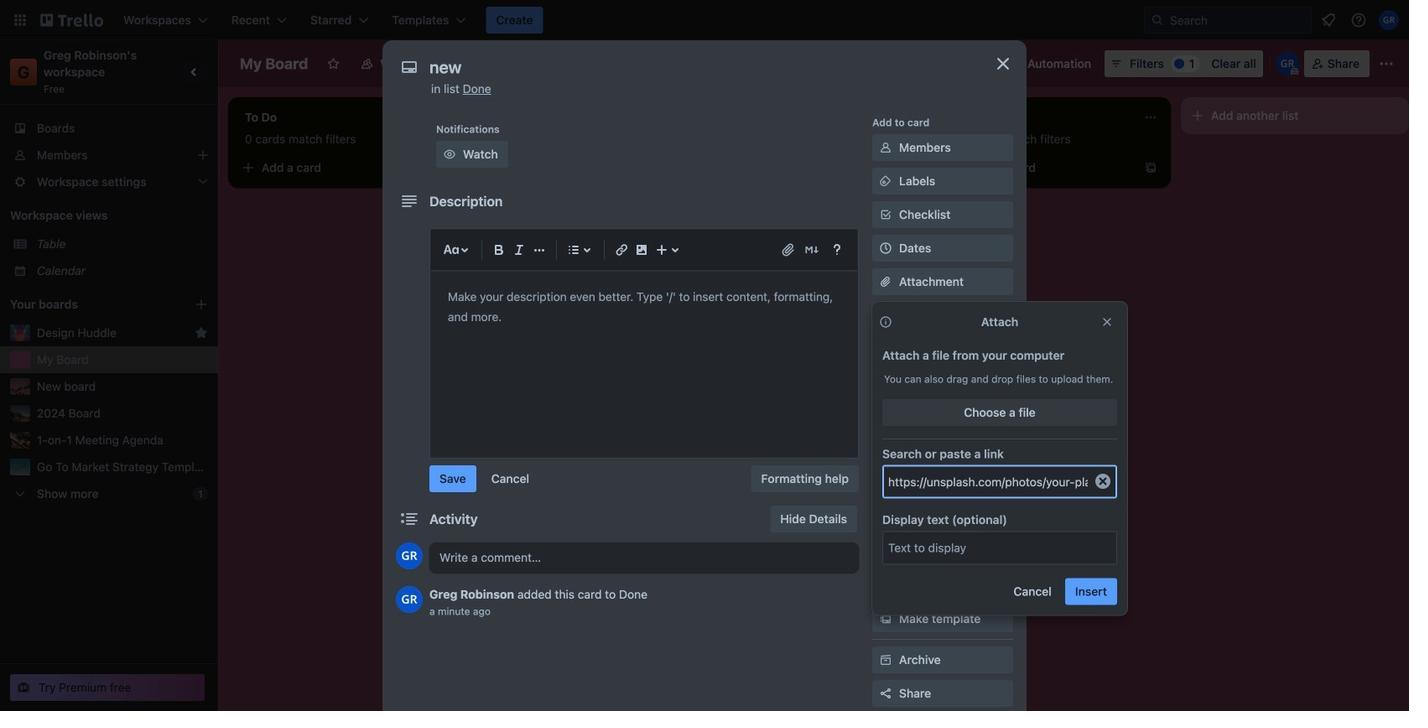 Task type: describe. For each thing, give the bounding box(es) containing it.
cover image
[[878, 307, 895, 324]]

open information menu image
[[1351, 12, 1368, 29]]

close dialog image
[[994, 54, 1014, 74]]

lists image
[[564, 240, 584, 260]]

view markdown image
[[804, 242, 821, 258]]

image image
[[632, 240, 652, 260]]

italic ⌘i image
[[509, 240, 530, 260]]

bold ⌘b image
[[489, 240, 509, 260]]

add board image
[[195, 298, 208, 311]]

open help dialog image
[[828, 240, 848, 260]]

0 notifications image
[[1319, 10, 1339, 30]]

Search field
[[1165, 8, 1312, 32]]

greg robinson (gregrobinson96) image inside primary element
[[1380, 10, 1400, 30]]

text styles image
[[441, 240, 462, 260]]

primary element
[[0, 0, 1410, 40]]

1 vertical spatial sm image
[[878, 611, 895, 628]]

close popover image
[[1101, 316, 1115, 329]]

0 vertical spatial create from template… image
[[1145, 161, 1158, 175]]

Text to display field
[[884, 533, 1117, 563]]

star or unstar board image
[[327, 57, 340, 70]]

editor toolbar
[[438, 237, 851, 264]]

more formatting image
[[530, 240, 550, 260]]

Write a comment text field
[[430, 543, 859, 573]]

0 vertical spatial sm image
[[441, 146, 458, 163]]



Task type: locate. For each thing, give the bounding box(es) containing it.
create from template… image
[[430, 161, 443, 175]]

link ⌘k image
[[612, 240, 632, 260]]

sm image
[[441, 146, 458, 163], [878, 611, 895, 628]]

search image
[[1151, 13, 1165, 27]]

1 horizontal spatial sm image
[[878, 611, 895, 628]]

choose a file element
[[883, 399, 1118, 426]]

text formatting group
[[489, 240, 550, 260]]

Main content area, start typing to enter text. text field
[[448, 287, 841, 327]]

attach and insert link image
[[781, 242, 797, 258]]

your boards with 7 items element
[[10, 295, 170, 315]]

create from template… image
[[1145, 161, 1158, 175], [906, 200, 920, 213]]

clear link image
[[1094, 472, 1114, 492]]

Find recent links or paste a new link field
[[884, 467, 1094, 497]]

None text field
[[421, 52, 975, 82]]

1 horizontal spatial create from template… image
[[1145, 161, 1158, 175]]

0 horizontal spatial create from template… image
[[906, 200, 920, 213]]

greg robinson (gregrobinson96) image
[[1380, 10, 1400, 30], [1276, 52, 1300, 76], [396, 543, 423, 570], [396, 587, 423, 614]]

sm image
[[1005, 50, 1028, 74], [878, 139, 895, 156], [878, 173, 895, 190], [878, 544, 895, 561], [878, 652, 895, 669]]

starred icon image
[[195, 326, 208, 340]]

show menu image
[[1379, 55, 1396, 72]]

more info image
[[880, 316, 893, 329]]

Board name text field
[[232, 50, 317, 77]]

group
[[1004, 578, 1118, 605]]

0 horizontal spatial sm image
[[441, 146, 458, 163]]

1 vertical spatial create from template… image
[[906, 200, 920, 213]]



Task type: vqa. For each thing, say whether or not it's contained in the screenshot.
text to display 'field'
yes



